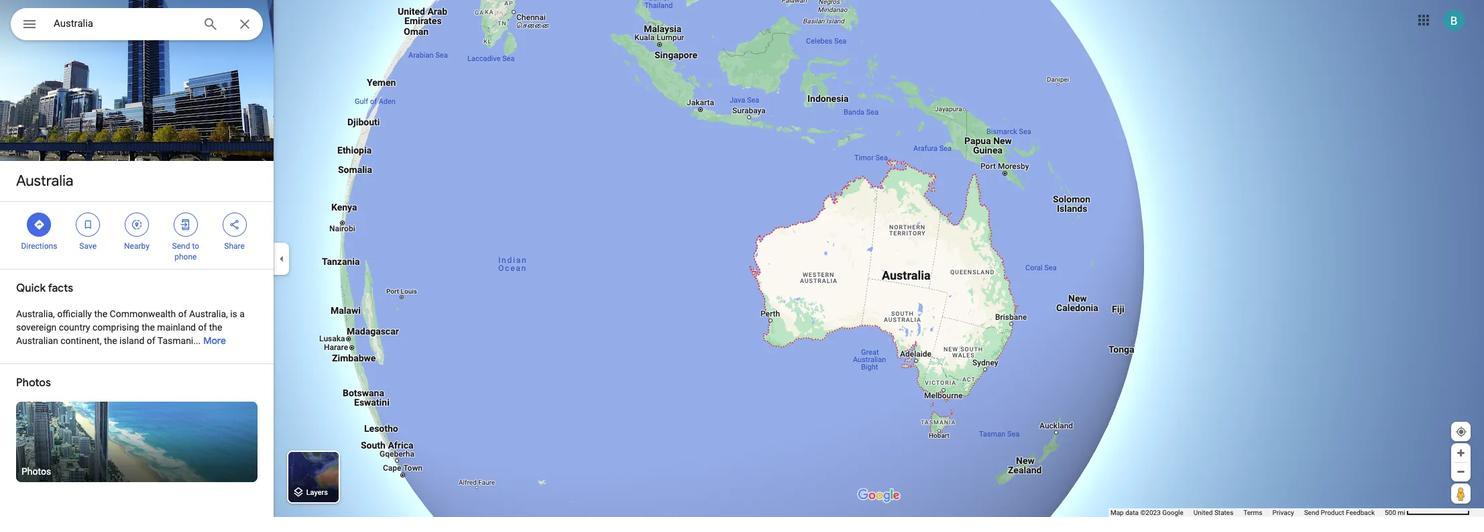 Task type: describe. For each thing, give the bounding box(es) containing it.
collapse side panel image
[[274, 251, 289, 266]]

more
[[203, 335, 226, 347]]

map
[[1111, 509, 1124, 516]]

2 australia, from the left
[[189, 309, 228, 319]]

the up 'more'
[[209, 322, 222, 333]]

send product feedback button
[[1304, 508, 1375, 517]]

2 vertical spatial of
[[147, 335, 155, 346]]

send for send product feedback
[[1304, 509, 1319, 516]]


[[228, 217, 240, 232]]

©2023
[[1140, 509, 1161, 516]]


[[82, 217, 94, 232]]

footer inside google maps element
[[1111, 508, 1385, 517]]


[[33, 217, 45, 232]]

australia
[[16, 172, 73, 190]]

united states button
[[1194, 508, 1234, 517]]

australia, officially the commonwealth of australia, is a sovereign country comprising the mainland of the australian continent, the island of tasmani...
[[16, 309, 245, 346]]

actions for australia region
[[0, 202, 274, 269]]

photos button
[[16, 402, 258, 482]]

feedback
[[1346, 509, 1375, 516]]

2 horizontal spatial of
[[198, 322, 207, 333]]

photos inside button
[[21, 466, 51, 477]]

500 mi button
[[1385, 509, 1470, 516]]

states
[[1215, 509, 1234, 516]]

quick
[[16, 282, 46, 295]]

google maps element
[[0, 0, 1484, 517]]

save
[[79, 241, 97, 251]]

data
[[1126, 509, 1139, 516]]

0 vertical spatial photos
[[16, 376, 51, 390]]

1 australia, from the left
[[16, 309, 55, 319]]

directions
[[21, 241, 57, 251]]

comprising
[[93, 322, 139, 333]]

1 horizontal spatial of
[[178, 309, 187, 319]]

mainland
[[157, 322, 196, 333]]

australian
[[16, 335, 58, 346]]

layers
[[306, 488, 328, 497]]


[[131, 217, 143, 232]]

none field inside australia field
[[54, 15, 192, 32]]

united
[[1194, 509, 1213, 516]]

continent,
[[61, 335, 102, 346]]



Task type: vqa. For each thing, say whether or not it's contained in the screenshot.
500
yes



Task type: locate. For each thing, give the bounding box(es) containing it.
1 vertical spatial of
[[198, 322, 207, 333]]

a
[[240, 309, 245, 319]]

 button
[[11, 8, 48, 43]]

0 horizontal spatial australia,
[[16, 309, 55, 319]]


[[21, 15, 38, 34]]

zoom in image
[[1456, 448, 1466, 458]]

sovereign
[[16, 322, 56, 333]]

terms button
[[1244, 508, 1262, 517]]

of up 'more'
[[198, 322, 207, 333]]

0 horizontal spatial send
[[172, 241, 190, 251]]


[[180, 217, 192, 232]]

zoom out image
[[1456, 467, 1466, 477]]

island
[[119, 335, 144, 346]]

Australia field
[[11, 8, 263, 40]]

photos
[[16, 376, 51, 390], [21, 466, 51, 477]]

show street view coverage image
[[1451, 484, 1471, 504]]

of right the island
[[147, 335, 155, 346]]

the down commonwealth
[[142, 322, 155, 333]]

500 mi
[[1385, 509, 1405, 516]]

0 vertical spatial send
[[172, 241, 190, 251]]

send for send to phone
[[172, 241, 190, 251]]

officially
[[57, 309, 92, 319]]

send inside the send to phone
[[172, 241, 190, 251]]

of up mainland
[[178, 309, 187, 319]]

tasmani...
[[157, 335, 201, 346]]

1 vertical spatial photos
[[21, 466, 51, 477]]

footer containing map data ©2023 google
[[1111, 508, 1385, 517]]

0 vertical spatial of
[[178, 309, 187, 319]]

google
[[1162, 509, 1184, 516]]

privacy
[[1273, 509, 1294, 516]]

send
[[172, 241, 190, 251], [1304, 509, 1319, 516]]

google account: brad klo  
(klobrad84@gmail.com) image
[[1443, 9, 1465, 31]]

the down comprising
[[104, 335, 117, 346]]

australia main content
[[0, 0, 274, 517]]

footer
[[1111, 508, 1385, 517]]

send to phone
[[172, 241, 199, 262]]

0 horizontal spatial of
[[147, 335, 155, 346]]

united states
[[1194, 509, 1234, 516]]

 search field
[[11, 8, 263, 43]]

show your location image
[[1455, 426, 1467, 438]]

is
[[230, 309, 237, 319]]

australia, left "is"
[[189, 309, 228, 319]]

nearby
[[124, 241, 150, 251]]

australia,
[[16, 309, 55, 319], [189, 309, 228, 319]]

send up phone
[[172, 241, 190, 251]]

the up comprising
[[94, 309, 107, 319]]

None field
[[54, 15, 192, 32]]

of
[[178, 309, 187, 319], [198, 322, 207, 333], [147, 335, 155, 346]]

send product feedback
[[1304, 509, 1375, 516]]

country
[[59, 322, 90, 333]]

the
[[94, 309, 107, 319], [142, 322, 155, 333], [209, 322, 222, 333], [104, 335, 117, 346]]

mi
[[1398, 509, 1405, 516]]

commonwealth
[[110, 309, 176, 319]]

product
[[1321, 509, 1344, 516]]

facts
[[48, 282, 73, 295]]

send inside button
[[1304, 509, 1319, 516]]

send left product
[[1304, 509, 1319, 516]]

1 vertical spatial send
[[1304, 509, 1319, 516]]

australia, up sovereign
[[16, 309, 55, 319]]

terms
[[1244, 509, 1262, 516]]

share
[[224, 241, 245, 251]]

phone
[[175, 252, 197, 262]]

privacy button
[[1273, 508, 1294, 517]]

1 horizontal spatial australia,
[[189, 309, 228, 319]]

1 horizontal spatial send
[[1304, 509, 1319, 516]]

more button
[[203, 324, 226, 357]]

map data ©2023 google
[[1111, 509, 1184, 516]]

500
[[1385, 509, 1396, 516]]

quick facts
[[16, 282, 73, 295]]

to
[[192, 241, 199, 251]]



